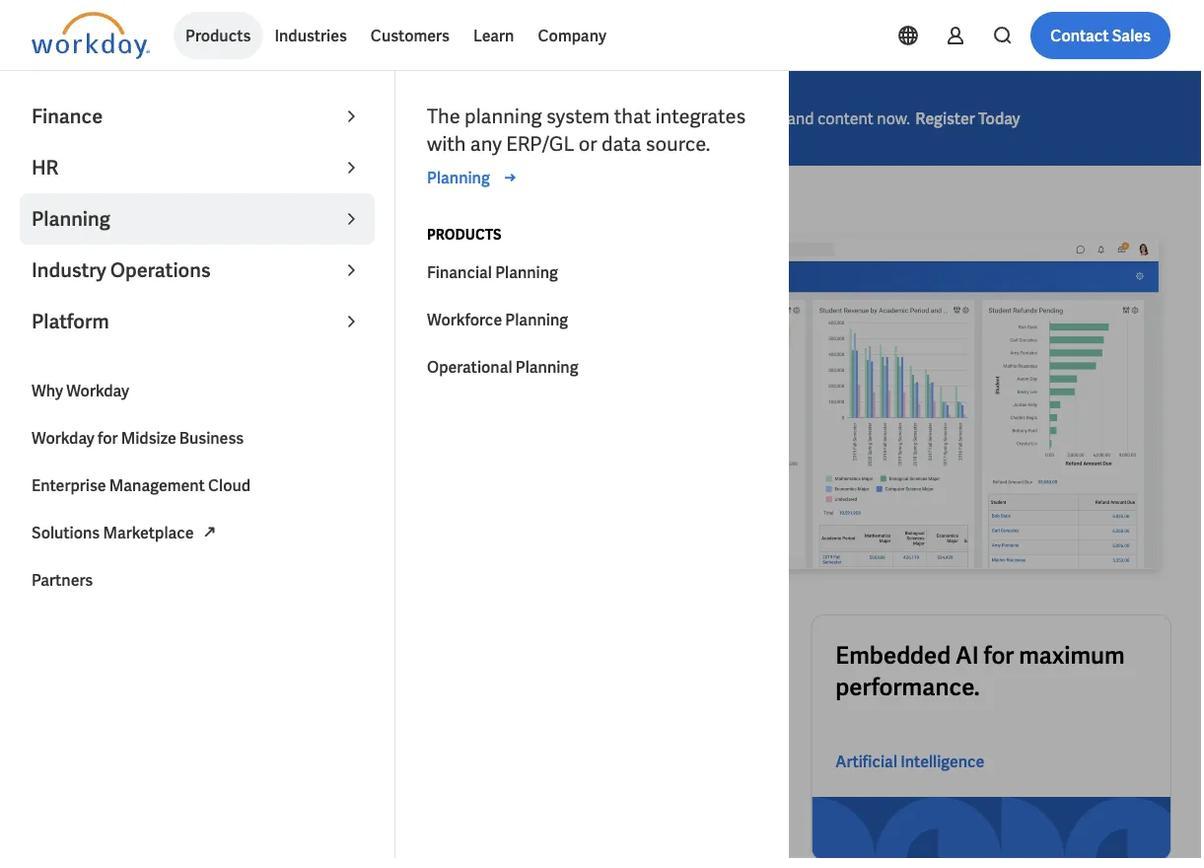 Task type: describe. For each thing, give the bounding box(es) containing it.
company button
[[526, 12, 619, 59]]

view
[[83, 532, 118, 553]]

operational planning link
[[415, 343, 771, 391]]

1 horizontal spatial the
[[441, 108, 465, 129]]

register today link
[[910, 106, 1027, 131]]

for inside accelerate your institution for the future of your students.
[[266, 283, 327, 344]]

hr
[[32, 155, 59, 181]]

data
[[602, 131, 642, 157]]

performance.
[[836, 672, 980, 702]]

artificial intelligence
[[836, 752, 985, 772]]

financial
[[427, 262, 492, 283]]

higher education is evolving fast. with a single finance, hr, student, and planning system from workday, your institution can accelerate for what's next.
[[32, 421, 564, 502]]

partners
[[32, 570, 93, 591]]

demand
[[756, 108, 815, 129]]

student,
[[32, 449, 105, 475]]

learn
[[474, 25, 515, 46]]

works.
[[514, 108, 561, 129]]

marketplace
[[103, 523, 194, 543]]

artificial intelligence link
[[836, 750, 985, 774]]

workforce
[[427, 309, 502, 330]]

industry operations
[[32, 258, 211, 283]]

business
[[179, 428, 244, 449]]

students.
[[190, 338, 393, 400]]

industries
[[275, 25, 347, 46]]

any
[[470, 131, 502, 157]]

planning for workforce
[[506, 309, 569, 330]]

content
[[818, 108, 874, 129]]

that
[[614, 104, 652, 129]]

planning inside higher education is evolving fast. with a single finance, hr, student, and planning system from workday, your institution can accelerate for what's next.
[[147, 449, 225, 475]]

products
[[186, 25, 251, 46]]

learn button
[[462, 12, 526, 59]]

2 vertical spatial workday
[[32, 428, 95, 449]]

rising
[[686, 108, 729, 129]]

customers
[[371, 25, 450, 46]]

today
[[979, 108, 1021, 129]]

partners link
[[20, 557, 375, 604]]

operations
[[110, 258, 211, 283]]

how
[[407, 108, 437, 129]]

operational
[[427, 357, 513, 377]]

intelligence
[[901, 752, 985, 772]]

from
[[297, 449, 339, 475]]

0 vertical spatial workday
[[621, 108, 682, 129]]

into
[[376, 108, 404, 129]]

(3:37)
[[167, 532, 206, 553]]

view demo (3:37)
[[83, 532, 206, 553]]

workday for midsize business link
[[20, 414, 375, 462]]

integrates
[[656, 104, 746, 129]]

institution inside accelerate your institution for the future of your students.
[[32, 283, 256, 344]]

midsize
[[121, 428, 176, 449]]

future inside accelerate your institution for the future of your students.
[[418, 283, 549, 344]]

industry
[[32, 258, 106, 283]]

a
[[375, 421, 386, 447]]

platform
[[32, 309, 109, 335]]

or
[[579, 131, 598, 157]]

fast.
[[287, 421, 325, 447]]

institution inside higher education is evolving fast. with a single finance, hr, student, and planning system from workday, your institution can accelerate for what's next.
[[471, 449, 564, 475]]

now.
[[878, 108, 911, 129]]

contact sales link
[[1031, 12, 1171, 59]]

workday,
[[343, 449, 423, 475]]

0 vertical spatial your
[[275, 228, 371, 289]]

products
[[427, 226, 502, 244]]

management
[[109, 475, 205, 496]]

planning down with
[[427, 167, 490, 188]]

products button
[[174, 12, 263, 59]]

workforce planning link
[[415, 296, 771, 343]]

enterprise management cloud
[[32, 475, 251, 496]]

sales
[[1113, 25, 1152, 46]]

planning inside the planning system that integrates with any erp/gl or data source.
[[465, 104, 542, 129]]

customers button
[[359, 12, 462, 59]]

industry operations button
[[20, 245, 375, 296]]

cloud
[[208, 475, 251, 496]]

embedded
[[836, 640, 952, 671]]

explore
[[564, 108, 617, 129]]



Task type: vqa. For each thing, say whether or not it's contained in the screenshot.
Operational
yes



Task type: locate. For each thing, give the bounding box(es) containing it.
can
[[32, 477, 64, 502]]

1 vertical spatial the
[[336, 283, 408, 344]]

dive into how the future works. explore workday rising on-demand content now. register today
[[340, 108, 1021, 129]]

opens in a new tab image
[[198, 521, 222, 544]]

system
[[547, 104, 610, 129], [229, 449, 293, 475]]

planning for financial
[[496, 262, 558, 283]]

screenshot of student finance dashboard showing financial aid by program, student revenue by academic period, and student refunds pending. image
[[617, 229, 1171, 584]]

education
[[96, 421, 186, 447]]

the up with
[[441, 108, 465, 129]]

maximum
[[1020, 640, 1126, 671]]

finance
[[32, 104, 103, 129]]

is
[[190, 421, 205, 447]]

single
[[390, 421, 443, 447]]

0 vertical spatial system
[[547, 104, 610, 129]]

planning down workforce planning link
[[516, 357, 579, 377]]

register
[[916, 108, 976, 129]]

next.
[[256, 477, 299, 502]]

higher
[[32, 421, 91, 447]]

institution
[[32, 283, 256, 344], [471, 449, 564, 475]]

0 vertical spatial institution
[[32, 283, 256, 344]]

evolving
[[209, 421, 283, 447]]

embedded ai for maximum performance.
[[836, 640, 1126, 702]]

system inside the planning system that integrates with any erp/gl or data source.
[[547, 104, 610, 129]]

ai
[[956, 640, 980, 671]]

finance button
[[20, 91, 375, 142]]

for inside embedded ai for maximum performance.
[[984, 640, 1015, 671]]

0 vertical spatial planning
[[465, 104, 542, 129]]

go to the homepage image
[[32, 12, 150, 59]]

with
[[427, 131, 466, 157]]

future
[[468, 108, 511, 129], [418, 283, 549, 344]]

planning up any
[[465, 104, 542, 129]]

for inside higher education is evolving fast. with a single finance, hr, student, and planning system from workday, your institution can accelerate for what's next.
[[166, 477, 191, 502]]

planning up operational planning
[[506, 309, 569, 330]]

financial planning link
[[415, 249, 771, 296]]

enterprise
[[32, 475, 106, 496]]

industries button
[[263, 12, 359, 59]]

erp/gl
[[506, 131, 575, 157]]

solutions marketplace link
[[20, 509, 375, 557]]

of
[[32, 338, 75, 400]]

dive
[[340, 108, 372, 129]]

the left workforce at the left of the page
[[336, 283, 408, 344]]

workday right why
[[66, 380, 129, 401]]

1 horizontal spatial your
[[275, 228, 371, 289]]

0 horizontal spatial system
[[229, 449, 293, 475]]

hr button
[[20, 142, 375, 193]]

planning link
[[427, 166, 522, 189]]

why workday link
[[20, 367, 375, 414]]

2 horizontal spatial your
[[428, 449, 467, 475]]

enterprise management cloud link
[[20, 462, 375, 509]]

1 vertical spatial future
[[418, 283, 549, 344]]

workday up 'source.'
[[621, 108, 682, 129]]

planning inside dropdown button
[[32, 206, 110, 232]]

company
[[538, 25, 607, 46]]

artificial
[[836, 752, 898, 772]]

why workday
[[32, 380, 129, 401]]

future up any
[[468, 108, 511, 129]]

0 horizontal spatial the
[[336, 283, 408, 344]]

why
[[32, 380, 63, 401]]

planning up the industry
[[32, 206, 110, 232]]

operational planning
[[427, 357, 579, 377]]

1 vertical spatial system
[[229, 449, 293, 475]]

system inside higher education is evolving fast. with a single finance, hr, student, and planning system from workday, your institution can accelerate for what's next.
[[229, 449, 293, 475]]

workday
[[621, 108, 682, 129], [66, 380, 129, 401], [32, 428, 95, 449]]

accelerate
[[68, 477, 162, 502]]

financial planning
[[427, 262, 558, 283]]

planning
[[427, 167, 490, 188], [32, 206, 110, 232], [496, 262, 558, 283], [506, 309, 569, 330], [516, 357, 579, 377]]

the
[[427, 104, 461, 129]]

accelerate your institution for the future of your students.
[[32, 228, 549, 400]]

1 horizontal spatial planning
[[465, 104, 542, 129]]

planning
[[465, 104, 542, 129], [147, 449, 225, 475]]

1 horizontal spatial system
[[547, 104, 610, 129]]

the
[[441, 108, 465, 129], [336, 283, 408, 344]]

system down evolving
[[229, 449, 293, 475]]

1 vertical spatial your
[[85, 338, 181, 400]]

system up or on the top left of the page
[[547, 104, 610, 129]]

with
[[330, 421, 371, 447]]

planning up workforce planning
[[496, 262, 558, 283]]

0 horizontal spatial institution
[[32, 283, 256, 344]]

finance,
[[448, 421, 518, 447]]

2 vertical spatial your
[[428, 449, 467, 475]]

contact
[[1051, 25, 1110, 46]]

planning for operational
[[516, 357, 579, 377]]

accelerate
[[32, 228, 265, 289]]

your inside higher education is evolving fast. with a single finance, hr, student, and planning system from workday, your institution can accelerate for what's next.
[[428, 449, 467, 475]]

platform button
[[20, 296, 375, 347]]

view demo (3:37) link
[[32, 519, 226, 566]]

workday up the student,
[[32, 428, 95, 449]]

for
[[266, 283, 327, 344], [98, 428, 118, 449], [166, 477, 191, 502], [984, 640, 1015, 671]]

on-
[[733, 108, 756, 129]]

future down financial planning
[[418, 283, 549, 344]]

0 vertical spatial the
[[441, 108, 465, 129]]

1 vertical spatial workday
[[66, 380, 129, 401]]

1 horizontal spatial institution
[[471, 449, 564, 475]]

0 vertical spatial future
[[468, 108, 511, 129]]

workday for midsize business
[[32, 428, 244, 449]]

1 vertical spatial planning
[[147, 449, 225, 475]]

planning down is
[[147, 449, 225, 475]]

your
[[275, 228, 371, 289], [85, 338, 181, 400], [428, 449, 467, 475]]

solutions marketplace
[[32, 523, 194, 543]]

workforce planning
[[427, 309, 569, 330]]

source.
[[646, 131, 711, 157]]

0 horizontal spatial planning
[[147, 449, 225, 475]]

solutions
[[32, 523, 100, 543]]

1 vertical spatial institution
[[471, 449, 564, 475]]

the inside accelerate your institution for the future of your students.
[[336, 283, 408, 344]]

planning button
[[20, 193, 375, 245]]

what's
[[195, 477, 251, 502]]

0 horizontal spatial your
[[85, 338, 181, 400]]

demo
[[121, 532, 164, 553]]

and
[[109, 449, 143, 475]]



